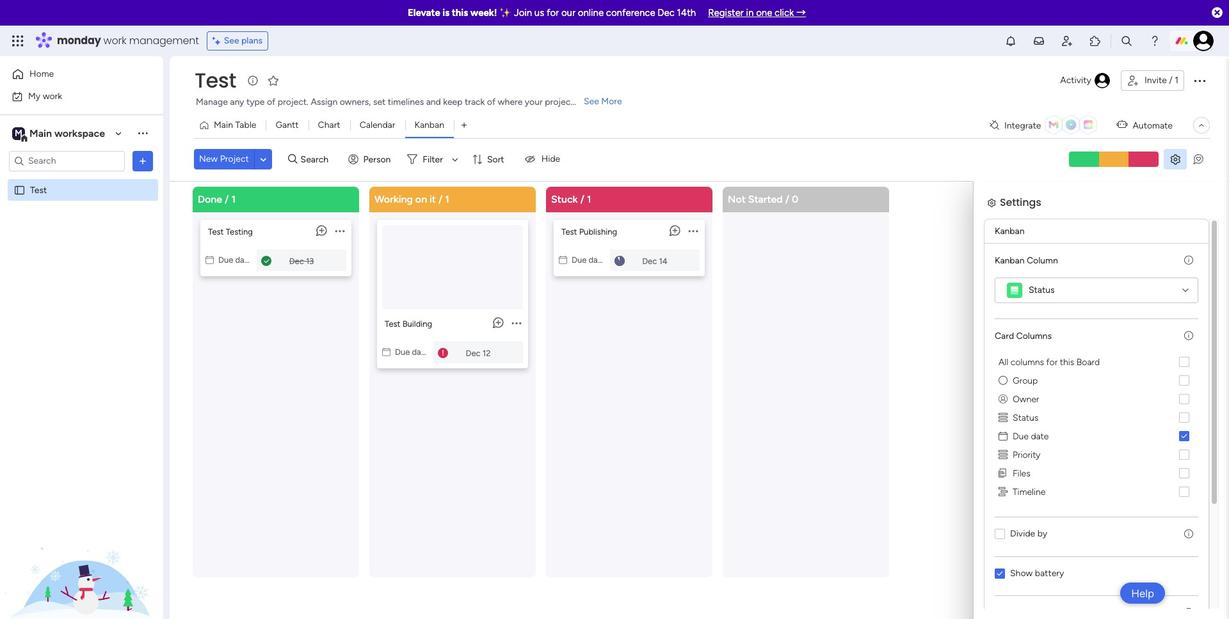 Task type: describe. For each thing, give the bounding box(es) containing it.
my work
[[28, 91, 62, 101]]

timelines
[[388, 97, 424, 108]]

status option for dapulse person column icon
[[994, 436, 1198, 454]]

main for main workspace
[[29, 127, 52, 139]]

v2 sun outline image
[[999, 374, 1008, 388]]

owners,
[[340, 97, 371, 108]]

click
[[775, 7, 794, 19]]

due date for dec 13
[[218, 255, 252, 265]]

due for dec 13
[[218, 255, 233, 265]]

dec for dec 12
[[466, 348, 480, 358]]

test for test testing
[[208, 227, 224, 237]]

project.
[[278, 97, 309, 108]]

0 vertical spatial options image
[[1192, 73, 1207, 88]]

column for v2 sun outline image
[[1026, 282, 1057, 293]]

date right v2 file column image
[[1030, 458, 1048, 469]]

v2 file column image
[[998, 494, 1007, 507]]

join
[[514, 7, 532, 19]]

person
[[363, 154, 391, 165]]

dec 14
[[642, 256, 668, 266]]

Search field
[[297, 151, 336, 169]]

not
[[728, 193, 746, 205]]

small timeline column outline image
[[999, 486, 1008, 499]]

/ for invite
[[1169, 75, 1173, 86]]

in
[[746, 7, 754, 19]]

13
[[306, 256, 314, 266]]

owner for dapulse person column icon
[[1012, 421, 1039, 432]]

our
[[561, 7, 575, 19]]

group for v2 sun outline image
[[1012, 402, 1037, 413]]

see plans button
[[207, 31, 268, 51]]

and
[[426, 97, 441, 108]]

plans
[[241, 35, 263, 46]]

all for v2 sun outline image
[[998, 384, 1008, 395]]

done
[[198, 193, 222, 205]]

board for v2 sun outline icon
[[1077, 357, 1100, 368]]

person button
[[343, 149, 398, 170]]

Test field
[[191, 66, 239, 95]]

it
[[430, 193, 436, 205]]

main content containing settings
[[170, 181, 1229, 620]]

for for v2 sun outline image
[[1046, 384, 1057, 395]]

dec 13
[[289, 256, 314, 266]]

set
[[373, 97, 386, 108]]

manage any type of project. assign owners, set timelines and keep track of where your project stands.
[[196, 97, 605, 108]]

v2 search image
[[288, 152, 297, 167]]

new
[[199, 154, 218, 165]]

us
[[534, 7, 544, 19]]

workspace image
[[12, 126, 25, 141]]

more
[[601, 96, 622, 107]]

card for v2 sun outline icon
[[995, 331, 1014, 342]]

home button
[[8, 64, 138, 84]]

owner option for v2 sun outline icon
[[995, 390, 1198, 409]]

building
[[402, 319, 432, 329]]

columns for v2 sun outline icon
[[1016, 331, 1052, 342]]

owner for dapulse person column image
[[1013, 394, 1039, 405]]

2 v2 info image from the top
[[1184, 608, 1193, 619]]

all for v2 sun outline icon
[[999, 357, 1008, 368]]

v2 calendar view small outline image for done
[[205, 255, 214, 265]]

started
[[748, 193, 783, 205]]

/ right it
[[439, 193, 443, 205]]

search everything image
[[1120, 35, 1133, 47]]

your
[[525, 97, 543, 108]]

my
[[28, 91, 40, 101]]

for for v2 sun outline icon
[[1046, 357, 1058, 368]]

v2 overdue deadline image
[[438, 347, 448, 359]]

filter button
[[402, 149, 463, 170]]

calendar button
[[350, 115, 405, 136]]

column for v2 sun outline icon
[[1027, 255, 1058, 266]]

dec left 14th
[[658, 7, 675, 19]]

small timeline column outline image
[[998, 513, 1007, 526]]

stuck
[[551, 193, 578, 205]]

5 v2 info image from the top
[[1184, 556, 1193, 567]]

gantt
[[276, 120, 299, 131]]

management
[[129, 33, 199, 48]]

arrow down image
[[447, 152, 463, 167]]

owner option for v2 sun outline image
[[994, 417, 1198, 436]]

lottie animation image
[[0, 490, 163, 620]]

monday work management
[[57, 33, 199, 48]]

dec 12
[[466, 348, 491, 358]]

project
[[220, 154, 249, 165]]

week!
[[470, 7, 497, 19]]

timeline for small timeline column outline icon
[[1012, 514, 1045, 525]]

filter
[[423, 154, 443, 165]]

show for small timeline column outline image
[[1010, 568, 1033, 579]]

workspace
[[54, 127, 105, 139]]

v2 calendar view small outline image for 'status' option corresponding to dapulse person column image
[[999, 430, 1008, 443]]

main workspace
[[29, 127, 105, 139]]

v2 status outline image for v2 calendar view small outline image for 'status' option corresponding to dapulse person column image
[[999, 448, 1008, 462]]

working on it / 1
[[374, 193, 449, 205]]

test publishing
[[561, 227, 617, 237]]

due date option for v2 calendar view small outline image for 'status' option corresponding to dapulse person column image's v2 status outline image
[[995, 427, 1198, 446]]

due date for dec 14
[[572, 255, 605, 265]]

activity
[[1060, 75, 1091, 86]]

is
[[443, 7, 450, 19]]

14
[[659, 256, 668, 266]]

kanban button
[[405, 115, 454, 136]]

files option for small timeline column outline icon
[[994, 491, 1198, 510]]

testing
[[226, 227, 253, 237]]

activity button
[[1055, 70, 1116, 91]]

track
[[465, 97, 485, 108]]

due right v2 file column image
[[1012, 458, 1028, 469]]

test inside list box
[[30, 185, 47, 196]]

options image for testing
[[335, 220, 345, 242]]

files option for small timeline column outline image
[[995, 464, 1198, 483]]

where
[[498, 97, 523, 108]]

help
[[1131, 587, 1154, 600]]

date for dec 12
[[412, 347, 429, 357]]

my work button
[[8, 86, 138, 107]]

1 for invite / 1
[[1175, 75, 1178, 86]]

chart
[[318, 120, 340, 131]]

card columns for v2 sun outline image
[[994, 358, 1051, 369]]

james peterson image
[[1193, 31, 1214, 51]]

dapulse integrations image
[[990, 121, 999, 130]]

12
[[483, 348, 491, 358]]

project
[[545, 97, 574, 108]]

✨
[[499, 7, 512, 19]]

monday
[[57, 33, 101, 48]]

show board description image
[[245, 74, 260, 87]]

invite
[[1145, 75, 1167, 86]]

done / 1
[[198, 193, 236, 205]]

integrate
[[1004, 120, 1041, 131]]

14th
[[677, 7, 696, 19]]

notifications image
[[1004, 35, 1017, 47]]

→
[[796, 7, 806, 19]]

this for v2 sun outline icon
[[1060, 357, 1074, 368]]

invite / 1
[[1145, 75, 1178, 86]]

/ for stuck
[[580, 193, 584, 205]]

date for dec 13
[[235, 255, 252, 265]]

home
[[29, 68, 54, 79]]

angle down image
[[260, 155, 266, 164]]

working
[[374, 193, 413, 205]]

select product image
[[12, 35, 24, 47]]

test testing
[[208, 227, 253, 237]]

help button
[[1120, 583, 1165, 604]]

due date for dec 12
[[395, 347, 429, 357]]

inbox image
[[1033, 35, 1045, 47]]

see more
[[584, 96, 622, 107]]



Task type: vqa. For each thing, say whether or not it's contained in the screenshot.
the left Reply
no



Task type: locate. For each thing, give the bounding box(es) containing it.
0 vertical spatial work
[[103, 33, 126, 48]]

v2 calendar view small outline image up small timeline column outline image
[[998, 457, 1007, 470]]

1 vertical spatial timeline
[[1012, 514, 1045, 525]]

group for v2 sun outline icon
[[1013, 375, 1038, 386]]

/ left 0
[[785, 193, 789, 205]]

0 vertical spatial show
[[1010, 568, 1033, 579]]

0
[[792, 193, 798, 205]]

due date option for v2 status outline image for 'status' option for dapulse person column icon's v2 calendar view small outline image
[[994, 454, 1198, 473]]

group right v2 sun outline icon
[[1013, 375, 1038, 386]]

0 vertical spatial columns
[[1011, 357, 1044, 368]]

v2 status outline image down dapulse person column icon
[[998, 438, 1007, 452]]

0 vertical spatial files
[[1013, 468, 1030, 479]]

0 vertical spatial board
[[1077, 357, 1100, 368]]

hide button
[[516, 149, 568, 170]]

1 vertical spatial card
[[994, 358, 1013, 369]]

owner
[[1013, 394, 1039, 405], [1012, 421, 1039, 432]]

1 right stuck
[[587, 193, 591, 205]]

due date option
[[995, 427, 1198, 446], [994, 454, 1198, 473]]

0 vertical spatial kanban column
[[995, 255, 1058, 266]]

conference
[[606, 7, 655, 19]]

test left testing
[[208, 227, 224, 237]]

by for small timeline column outline icon
[[1037, 556, 1047, 566]]

work right monday
[[103, 33, 126, 48]]

1 vertical spatial see
[[584, 96, 599, 107]]

due for dec 12
[[395, 347, 410, 357]]

row group
[[190, 187, 897, 620]]

group option for dapulse person column icon
[[994, 399, 1198, 417]]

0 horizontal spatial v2 calendar view small outline image
[[205, 255, 214, 265]]

files option
[[995, 464, 1198, 483], [994, 491, 1198, 510]]

1 for done / 1
[[231, 193, 236, 205]]

by for small timeline column outline image
[[1037, 529, 1047, 539]]

1 horizontal spatial see
[[584, 96, 599, 107]]

1 vertical spatial divide by
[[1009, 556, 1047, 566]]

dapulse person column image
[[999, 393, 1008, 406]]

0 vertical spatial for
[[547, 7, 559, 19]]

v2 status outline image down dapulse person column image
[[999, 411, 1008, 425]]

dec
[[658, 7, 675, 19], [289, 256, 304, 266], [642, 256, 657, 266], [466, 348, 480, 358]]

v2 calendar view small outline image down test testing
[[205, 255, 214, 265]]

card columns for v2 sun outline icon
[[995, 331, 1052, 342]]

all columns for this board
[[999, 357, 1100, 368], [998, 384, 1099, 395]]

0 vertical spatial settings
[[1000, 195, 1041, 210]]

v2 sun outline image
[[998, 401, 1007, 415]]

add view image
[[461, 121, 467, 130]]

see plans
[[224, 35, 263, 46]]

date left "v2 done deadline" icon
[[235, 255, 252, 265]]

1 vertical spatial board
[[1076, 384, 1099, 395]]

2 v2 calendar view small outline image from the left
[[559, 255, 567, 265]]

1 vertical spatial options image
[[136, 155, 149, 167]]

0 vertical spatial v2 calendar view small outline image
[[382, 347, 390, 357]]

0 vertical spatial v2 status outline image
[[999, 411, 1008, 425]]

card for v2 sun outline image
[[994, 358, 1013, 369]]

files right v2 file column image
[[1013, 468, 1030, 479]]

elevate
[[408, 7, 440, 19]]

due right dapulse person column icon
[[1013, 431, 1029, 442]]

due date down test building
[[395, 347, 429, 357]]

owner option
[[995, 390, 1198, 409], [994, 417, 1198, 436]]

see for see plans
[[224, 35, 239, 46]]

new project
[[199, 154, 249, 165]]

0 vertical spatial divide
[[1010, 529, 1035, 539]]

v2 status outline image
[[999, 411, 1008, 425], [998, 438, 1007, 452]]

board
[[1077, 357, 1100, 368], [1076, 384, 1099, 395]]

0 horizontal spatial work
[[43, 91, 62, 101]]

v2 calendar view small outline image down test building
[[382, 347, 390, 357]]

row group containing done
[[190, 187, 897, 620]]

date down publishing
[[589, 255, 605, 265]]

dec left 13
[[289, 256, 304, 266]]

settings for v2 sun outline icon
[[1000, 195, 1041, 210]]

/ right invite
[[1169, 75, 1173, 86]]

test for test publishing
[[561, 227, 577, 237]]

divide for small timeline column outline icon
[[1009, 556, 1035, 566]]

see left plans
[[224, 35, 239, 46]]

dec for dec 14
[[642, 256, 657, 266]]

due down test publishing
[[572, 255, 587, 265]]

status option
[[995, 409, 1198, 427], [994, 436, 1198, 454]]

v2 status outline image for 'status' option corresponding to dapulse person column image
[[999, 411, 1008, 425]]

group right v2 sun outline image
[[1012, 402, 1037, 413]]

1 vertical spatial priority
[[1012, 477, 1040, 488]]

column
[[1027, 255, 1058, 266], [1026, 282, 1057, 293]]

work
[[103, 33, 126, 48], [43, 91, 62, 101]]

1 vertical spatial owner option
[[994, 417, 1198, 436]]

1 vertical spatial files option
[[994, 491, 1198, 510]]

test right public board image
[[30, 185, 47, 196]]

settings for v2 sun outline image
[[999, 214, 1041, 229]]

owner right dapulse person column icon
[[1012, 421, 1039, 432]]

1 right done
[[231, 193, 236, 205]]

due
[[218, 255, 233, 265], [572, 255, 587, 265], [395, 347, 410, 357], [1013, 431, 1029, 442], [1012, 458, 1028, 469]]

chart button
[[308, 115, 350, 136]]

2 of from the left
[[487, 97, 496, 108]]

0 vertical spatial see
[[224, 35, 239, 46]]

kanban inside kanban button
[[414, 120, 444, 131]]

battery for small timeline column outline icon
[[1034, 595, 1064, 606]]

divide for small timeline column outline image
[[1010, 529, 1035, 539]]

all columns for this board for v2 sun outline icon
[[999, 357, 1100, 368]]

v2 status outline image
[[999, 448, 1008, 462], [998, 475, 1007, 489]]

1 vertical spatial group
[[1012, 402, 1037, 413]]

publishing
[[579, 227, 617, 237]]

this for v2 sun outline image
[[1059, 384, 1074, 395]]

show
[[1010, 568, 1033, 579], [1009, 595, 1032, 606]]

v2 file column image
[[999, 467, 1008, 480]]

columns for v2 sun outline image
[[1010, 384, 1043, 395]]

files for v2 file column image
[[1013, 468, 1030, 479]]

options image
[[1192, 73, 1207, 88], [136, 155, 149, 167], [688, 220, 698, 242]]

/ right done
[[225, 193, 229, 205]]

1 for stuck / 1
[[587, 193, 591, 205]]

collapse board header image
[[1196, 120, 1207, 131]]

0 horizontal spatial main
[[29, 127, 52, 139]]

workspace options image
[[136, 127, 149, 140]]

timeline option for v2 file column image
[[995, 483, 1198, 502]]

manage
[[196, 97, 228, 108]]

on
[[415, 193, 427, 205]]

priority for v2 file column icon
[[1012, 477, 1040, 488]]

1 vertical spatial show battery
[[1009, 595, 1064, 606]]

all columns for this board up v2 sun outline image
[[998, 384, 1099, 395]]

1 vertical spatial columns
[[1010, 384, 1043, 395]]

v2 calendar view small outline image
[[205, 255, 214, 265], [559, 255, 567, 265]]

0 vertical spatial all columns for this board
[[999, 357, 1100, 368]]

see left more
[[584, 96, 599, 107]]

1 inside button
[[1175, 75, 1178, 86]]

invite members image
[[1061, 35, 1074, 47]]

one
[[756, 7, 772, 19]]

automate
[[1133, 120, 1173, 131]]

2 vertical spatial for
[[1046, 384, 1057, 395]]

1 vertical spatial priority option
[[994, 473, 1198, 491]]

timeline
[[1013, 487, 1046, 498], [1012, 514, 1045, 525]]

v2 calendar view small outline image down test publishing
[[559, 255, 567, 265]]

see inside button
[[224, 35, 239, 46]]

0 vertical spatial columns
[[1016, 331, 1052, 342]]

2 vertical spatial this
[[1059, 384, 1074, 395]]

0 vertical spatial by
[[1037, 529, 1047, 539]]

0 horizontal spatial of
[[267, 97, 275, 108]]

1 vertical spatial divide
[[1009, 556, 1035, 566]]

battery
[[1035, 568, 1064, 579], [1034, 595, 1064, 606]]

2 v2 info image from the top
[[1184, 282, 1193, 293]]

1 vertical spatial v2 info image
[[1184, 608, 1193, 619]]

2 vertical spatial options image
[[688, 220, 698, 242]]

0 vertical spatial all
[[999, 357, 1008, 368]]

public board image
[[13, 184, 26, 196]]

0 vertical spatial priority
[[1013, 450, 1041, 461]]

v2 calendar view small outline image down v2 sun outline image
[[999, 430, 1008, 443]]

1 v2 info image from the top
[[1184, 255, 1193, 266]]

1 vertical spatial by
[[1037, 556, 1047, 566]]

due date
[[218, 255, 252, 265], [572, 255, 605, 265], [395, 347, 429, 357], [1013, 431, 1049, 442], [1012, 458, 1048, 469]]

1 vertical spatial battery
[[1034, 595, 1064, 606]]

date right dapulse person column icon
[[1031, 431, 1049, 442]]

timeline option for v2 file column icon
[[994, 510, 1198, 529]]

work right my
[[43, 91, 62, 101]]

divide
[[1010, 529, 1035, 539], [1009, 556, 1035, 566]]

/ right stuck
[[580, 193, 584, 205]]

1 vertical spatial work
[[43, 91, 62, 101]]

priority option for 'status' option for dapulse person column icon's v2 calendar view small outline image
[[994, 473, 1198, 491]]

files for v2 file column icon
[[1012, 495, 1030, 506]]

1 vertical spatial status option
[[994, 436, 1198, 454]]

0 vertical spatial divide by
[[1010, 529, 1047, 539]]

priority
[[1013, 450, 1041, 461], [1012, 477, 1040, 488]]

1 horizontal spatial options image
[[512, 313, 521, 335]]

due down test testing
[[218, 255, 233, 265]]

see
[[224, 35, 239, 46], [584, 96, 599, 107]]

of
[[267, 97, 275, 108], [487, 97, 496, 108]]

online
[[578, 7, 604, 19]]

dec left 14
[[642, 256, 657, 266]]

columns for v2 sun outline image
[[1016, 358, 1051, 369]]

due date right dapulse person column icon
[[1013, 431, 1049, 442]]

main inside button
[[214, 120, 233, 131]]

0 horizontal spatial see
[[224, 35, 239, 46]]

0 vertical spatial timeline
[[1013, 487, 1046, 498]]

1 vertical spatial column
[[1026, 282, 1057, 293]]

elevate is this week! ✨ join us for our online conference dec 14th
[[408, 7, 696, 19]]

work inside my work button
[[43, 91, 62, 101]]

v2 info image
[[1184, 529, 1193, 540], [1184, 608, 1193, 619]]

kanban column
[[995, 255, 1058, 266], [994, 282, 1057, 293]]

v2 status outline image for 'status' option for dapulse person column icon
[[998, 438, 1007, 452]]

divide by for small timeline column outline image
[[1010, 529, 1047, 539]]

help image
[[1148, 35, 1161, 47]]

kanban
[[414, 120, 444, 131], [995, 226, 1025, 237], [994, 253, 1024, 264], [995, 255, 1025, 266], [994, 282, 1024, 293]]

group
[[995, 372, 1198, 502], [994, 399, 1198, 529]]

due date right v2 file column image
[[1012, 458, 1048, 469]]

4 v2 info image from the top
[[1184, 358, 1193, 369]]

of right type
[[267, 97, 275, 108]]

hide
[[541, 154, 560, 165]]

0 vertical spatial this
[[452, 7, 468, 19]]

main left table
[[214, 120, 233, 131]]

timeline option
[[995, 483, 1198, 502], [994, 510, 1198, 529]]

1 vertical spatial settings
[[999, 214, 1041, 229]]

1 horizontal spatial main
[[214, 120, 233, 131]]

new project button
[[194, 149, 254, 170]]

0 vertical spatial owner
[[1013, 394, 1039, 405]]

register in one click → link
[[708, 7, 806, 19]]

0 vertical spatial v2 status outline image
[[999, 448, 1008, 462]]

show battery for small timeline column outline image
[[1010, 568, 1064, 579]]

0 vertical spatial column
[[1027, 255, 1058, 266]]

type
[[246, 97, 265, 108]]

group option for dapulse person column image
[[995, 372, 1198, 390]]

workspace selection element
[[12, 126, 107, 142]]

sort button
[[467, 149, 512, 170]]

test list box
[[0, 177, 163, 374]]

kanban column for v2 sun outline image
[[994, 282, 1057, 293]]

0 vertical spatial status option
[[995, 409, 1198, 427]]

0 horizontal spatial options image
[[335, 220, 345, 242]]

test group
[[995, 353, 1198, 502], [994, 380, 1198, 529]]

v2 info image
[[1184, 255, 1193, 266], [1184, 282, 1193, 293], [1184, 331, 1193, 342], [1184, 358, 1193, 369], [1184, 556, 1193, 567]]

show for small timeline column outline icon
[[1009, 595, 1032, 606]]

all columns for this board up v2 sun outline icon
[[999, 357, 1100, 368]]

status option for dapulse person column image
[[995, 409, 1198, 427]]

calendar
[[360, 120, 395, 131]]

all up v2 sun outline icon
[[999, 357, 1008, 368]]

1 vertical spatial v2 calendar view small outline image
[[999, 430, 1008, 443]]

main table button
[[194, 115, 266, 136]]

table
[[235, 120, 256, 131]]

1 horizontal spatial of
[[487, 97, 496, 108]]

0 vertical spatial card columns
[[995, 331, 1052, 342]]

v2 status outline image up v2 file column icon
[[998, 475, 1007, 489]]

1 vertical spatial due date option
[[994, 454, 1198, 473]]

1 vertical spatial files
[[1012, 495, 1030, 506]]

1 vertical spatial for
[[1046, 357, 1058, 368]]

kanban column for v2 sun outline icon
[[995, 255, 1058, 266]]

1 right invite
[[1175, 75, 1178, 86]]

battery for small timeline column outline image
[[1035, 568, 1064, 579]]

1 v2 calendar view small outline image from the left
[[205, 255, 214, 265]]

0 vertical spatial v2 info image
[[1184, 529, 1193, 540]]

1 v2 info image from the top
[[1184, 529, 1193, 540]]

board for v2 sun outline image
[[1076, 384, 1099, 395]]

timeline right small timeline column outline image
[[1013, 487, 1046, 498]]

main for main table
[[214, 120, 233, 131]]

1
[[1175, 75, 1178, 86], [231, 193, 236, 205], [445, 193, 449, 205], [587, 193, 591, 205]]

1 horizontal spatial work
[[103, 33, 126, 48]]

1 vertical spatial this
[[1060, 357, 1074, 368]]

all up v2 sun outline image
[[998, 384, 1008, 395]]

v2 status outline image up v2 file column image
[[999, 448, 1008, 462]]

register
[[708, 7, 744, 19]]

1 vertical spatial v2 status outline image
[[998, 475, 1007, 489]]

dapulse person column image
[[998, 420, 1007, 433]]

see for see more
[[584, 96, 599, 107]]

settings
[[1000, 195, 1041, 210], [999, 214, 1041, 229]]

1 right it
[[445, 193, 449, 205]]

not started / 0
[[728, 193, 798, 205]]

date left v2 overdue deadline image
[[412, 347, 429, 357]]

see more link
[[583, 95, 623, 108]]

card
[[995, 331, 1014, 342], [994, 358, 1013, 369]]

priority for v2 file column image
[[1013, 450, 1041, 461]]

assign
[[311, 97, 337, 108]]

test up manage
[[195, 66, 236, 95]]

date for dec 14
[[589, 255, 605, 265]]

columns for v2 sun outline icon
[[1011, 357, 1044, 368]]

v2 calendar view small outline image for stuck
[[559, 255, 567, 265]]

stands.
[[576, 97, 605, 108]]

2 horizontal spatial options image
[[1192, 73, 1207, 88]]

timeline right small timeline column outline icon
[[1012, 514, 1045, 525]]

1 vertical spatial all
[[998, 384, 1008, 395]]

test left publishing
[[561, 227, 577, 237]]

0 vertical spatial owner option
[[995, 390, 1198, 409]]

sort
[[487, 154, 504, 165]]

test for test building
[[385, 319, 400, 329]]

0 vertical spatial files option
[[995, 464, 1198, 483]]

group option
[[995, 372, 1198, 390], [994, 399, 1198, 417]]

1 horizontal spatial v2 calendar view small outline image
[[559, 255, 567, 265]]

timeline for small timeline column outline image
[[1013, 487, 1046, 498]]

add to favorites image
[[267, 74, 280, 87]]

1 horizontal spatial options image
[[688, 220, 698, 242]]

1 vertical spatial kanban column
[[994, 282, 1057, 293]]

0 vertical spatial options image
[[335, 220, 345, 242]]

/ inside button
[[1169, 75, 1173, 86]]

invite / 1 button
[[1121, 70, 1184, 91]]

all columns for this board for v2 sun outline image
[[998, 384, 1099, 395]]

Search in workspace field
[[27, 154, 107, 168]]

main right workspace icon
[[29, 127, 52, 139]]

1 of from the left
[[267, 97, 275, 108]]

0 vertical spatial show battery
[[1010, 568, 1064, 579]]

main inside workspace selection element
[[29, 127, 52, 139]]

options image for building
[[512, 313, 521, 335]]

lottie animation element
[[0, 490, 163, 620]]

work for monday
[[103, 33, 126, 48]]

divide by for small timeline column outline icon
[[1009, 556, 1047, 566]]

0 vertical spatial battery
[[1035, 568, 1064, 579]]

/ for done
[[225, 193, 229, 205]]

options image
[[335, 220, 345, 242], [512, 313, 521, 335]]

due date down testing
[[218, 255, 252, 265]]

test
[[195, 66, 236, 95], [30, 185, 47, 196], [208, 227, 224, 237], [561, 227, 577, 237], [385, 319, 400, 329]]

1 vertical spatial timeline option
[[994, 510, 1198, 529]]

v2 status outline image for 'status' option for dapulse person column icon's v2 calendar view small outline image
[[998, 475, 1007, 489]]

v2 calendar view small outline image for 'status' option for dapulse person column icon
[[998, 457, 1007, 470]]

1 vertical spatial v2 status outline image
[[998, 438, 1007, 452]]

1 vertical spatial columns
[[1016, 358, 1051, 369]]

0 vertical spatial group option
[[995, 372, 1198, 390]]

1 vertical spatial card columns
[[994, 358, 1051, 369]]

priority option for v2 calendar view small outline image for 'status' option corresponding to dapulse person column image
[[995, 446, 1198, 464]]

1 vertical spatial owner
[[1012, 421, 1039, 432]]

0 vertical spatial card
[[995, 331, 1014, 342]]

due down test building
[[395, 347, 410, 357]]

owner right dapulse person column image
[[1013, 394, 1039, 405]]

1 vertical spatial options image
[[512, 313, 521, 335]]

v2 calendar view small outline image
[[382, 347, 390, 357], [999, 430, 1008, 443], [998, 457, 1007, 470]]

0 vertical spatial timeline option
[[995, 483, 1198, 502]]

v2 done deadline image
[[261, 255, 271, 267]]

main table
[[214, 120, 256, 131]]

priority option
[[995, 446, 1198, 464], [994, 473, 1198, 491]]

main content
[[170, 181, 1229, 620]]

autopilot image
[[1117, 117, 1128, 133]]

this
[[452, 7, 468, 19], [1060, 357, 1074, 368], [1059, 384, 1074, 395]]

of right track
[[487, 97, 496, 108]]

1 vertical spatial show
[[1009, 595, 1032, 606]]

1 vertical spatial group option
[[994, 399, 1198, 417]]

0 vertical spatial due date option
[[995, 427, 1198, 446]]

1 vertical spatial all columns for this board
[[998, 384, 1099, 395]]

show battery for small timeline column outline icon
[[1009, 595, 1064, 606]]

date
[[235, 255, 252, 265], [589, 255, 605, 265], [412, 347, 429, 357], [1031, 431, 1049, 442], [1030, 458, 1048, 469]]

3 v2 info image from the top
[[1184, 331, 1193, 342]]

any
[[230, 97, 244, 108]]

0 vertical spatial group
[[1013, 375, 1038, 386]]

2 vertical spatial v2 calendar view small outline image
[[998, 457, 1007, 470]]

0 horizontal spatial options image
[[136, 155, 149, 167]]

m
[[15, 128, 22, 139]]

dec left 12
[[466, 348, 480, 358]]

option
[[0, 179, 163, 181]]

for
[[547, 7, 559, 19], [1046, 357, 1058, 368], [1046, 384, 1057, 395]]

keep
[[443, 97, 462, 108]]

test left building
[[385, 319, 400, 329]]

files
[[1013, 468, 1030, 479], [1012, 495, 1030, 506]]

register in one click →
[[708, 7, 806, 19]]

due date down test publishing
[[572, 255, 605, 265]]

dec for dec 13
[[289, 256, 304, 266]]

0 vertical spatial priority option
[[995, 446, 1198, 464]]

work for my
[[43, 91, 62, 101]]

apps image
[[1089, 35, 1102, 47]]

row group inside main content
[[190, 187, 897, 620]]

test building
[[385, 319, 432, 329]]

gantt button
[[266, 115, 308, 136]]

files right v2 file column icon
[[1012, 495, 1030, 506]]

due for dec 14
[[572, 255, 587, 265]]

all
[[999, 357, 1008, 368], [998, 384, 1008, 395]]

stuck / 1
[[551, 193, 591, 205]]



